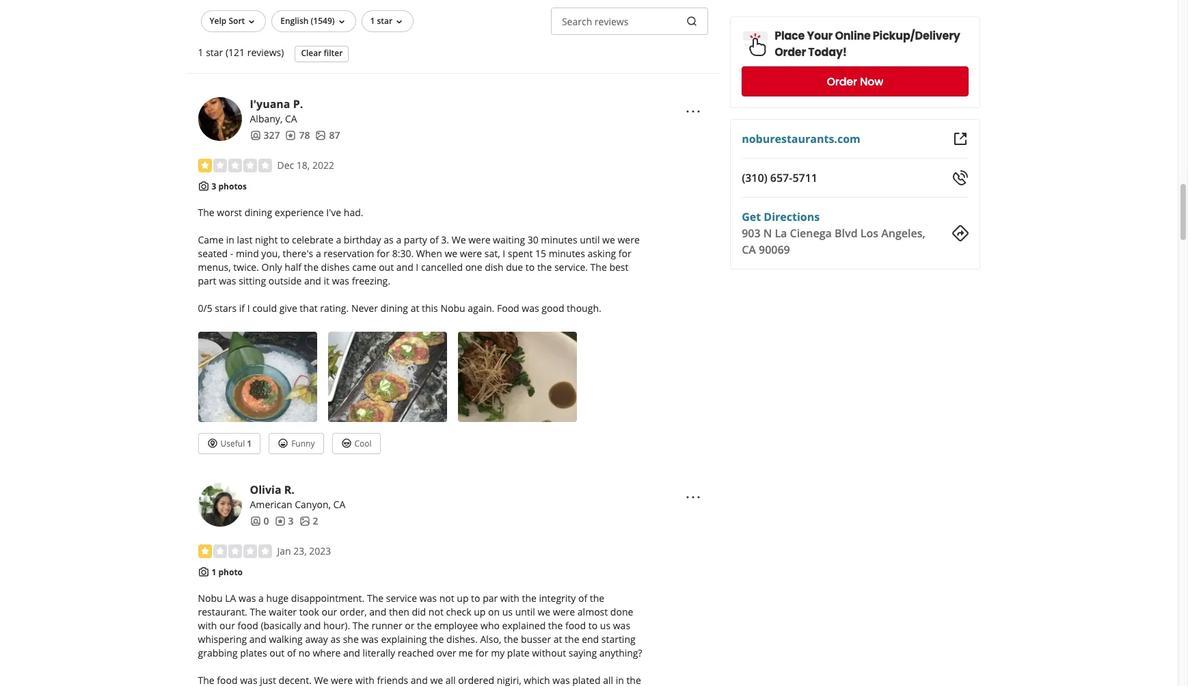Task type: describe. For each thing, give the bounding box(es) containing it.
sitting
[[239, 274, 266, 287]]

could
[[253, 302, 277, 315]]

0 vertical spatial minutes
[[541, 233, 578, 246]]

were up one
[[460, 247, 482, 260]]

16 photos v2 image for olivia r.
[[299, 516, 310, 527]]

anything?
[[600, 647, 643, 660]]

as inside nobu la was a huge disappointment. the service was not up to par with the integrity of the restaurant. the waiter took our order, and then did not check up on us until we were almost done with our food (basically and hour). the runner or the employee who explained the food to us was whispering and walking away as she was explaining the dishes. also, the busser at the end starting grabbing plates out of no where and literally reached over me for my plate without saying anything?
[[331, 633, 341, 646]]

3 photos link
[[212, 180, 247, 192]]

took
[[299, 606, 319, 619]]

reservation
[[324, 247, 375, 260]]

1 vertical spatial up
[[474, 606, 486, 619]]

24 external link v2 image
[[953, 131, 969, 147]]

literally
[[363, 647, 395, 660]]

ca inside i'yuana p. albany, ca
[[285, 112, 297, 125]]

if
[[239, 302, 245, 315]]

we inside nobu la was a huge disappointment. the service was not up to par with the integrity of the restaurant. the waiter took our order, and then did not check up on us until we were almost done with our food (basically and hour). the runner or the employee who explained the food to us was whispering and walking away as she was explaining the dishes. also, the busser at the end starting grabbing plates out of no where and literally reached over me for my plate without saying anything?
[[538, 606, 551, 619]]

1 for 1 star
[[370, 15, 375, 26]]

16 funny v2 image
[[278, 438, 289, 449]]

18,
[[297, 159, 310, 172]]

useful 1
[[221, 437, 252, 449]]

and down 'took'
[[304, 619, 321, 632]]

until inside came in last night to celebrate a birthday as a party of 3. we were waiting 30 minutes until we were seated - mind you, there's a reservation for 8:30. when we were sat, i spent 15 minutes asking for menus, twice. only half the dishes came out and i cancelled one dish due to the service. the best part was sitting outside and it was freezing.
[[580, 233, 600, 246]]

this
[[422, 302, 438, 315]]

reviews
[[595, 15, 629, 28]]

cancelled
[[421, 261, 463, 274]]

reached
[[398, 647, 434, 660]]

over
[[437, 647, 457, 660]]

party
[[404, 233, 427, 246]]

(basically
[[261, 619, 301, 632]]

rating.
[[320, 302, 349, 315]]

0 vertical spatial nobu
[[441, 302, 466, 315]]

was down menus,
[[219, 274, 236, 287]]

16 camera v2 image
[[198, 566, 209, 577]]

disappointment.
[[291, 592, 365, 605]]

and left the it
[[304, 274, 321, 287]]

busser
[[521, 633, 551, 646]]

the up 'almost'
[[590, 592, 605, 605]]

waiter
[[269, 606, 297, 619]]

freezing.
[[352, 274, 391, 287]]

dishes
[[321, 261, 350, 274]]

16 cool v2 image
[[341, 438, 352, 449]]

when
[[416, 247, 442, 260]]

search
[[562, 15, 593, 28]]

me
[[459, 647, 473, 660]]

0 horizontal spatial for
[[377, 247, 390, 260]]

worst
[[217, 206, 242, 219]]

whispering
[[198, 633, 247, 646]]

friends element for i'yuana p.
[[250, 128, 280, 142]]

the right or
[[417, 619, 432, 632]]

1 star rating image for i'yuana p.
[[198, 159, 272, 172]]

order,
[[340, 606, 367, 619]]

were inside nobu la was a huge disappointment. the service was not up to par with the integrity of the restaurant. the waiter took our order, and then did not check up on us until we were almost done with our food (basically and hour). the runner or the employee who explained the food to us was whispering and walking away as she was explaining the dishes. also, the busser at the end starting grabbing plates out of no where and literally reached over me for my plate without saying anything?
[[553, 606, 575, 619]]

1 vertical spatial i
[[416, 261, 419, 274]]

to right night in the left of the page
[[280, 233, 290, 246]]

la
[[225, 592, 236, 605]]

canyon,
[[295, 498, 331, 511]]

hour).
[[324, 619, 350, 632]]

were up best
[[618, 233, 640, 246]]

2 horizontal spatial i
[[503, 247, 506, 260]]

she
[[343, 633, 359, 646]]

1 for 1 star (121 reviews)
[[198, 46, 204, 59]]

and up plates
[[250, 633, 267, 646]]

experience
[[275, 206, 324, 219]]

yelp sort button
[[201, 10, 266, 32]]

angeles,
[[882, 226, 926, 241]]

friends element for olivia r.
[[250, 514, 269, 528]]

the up the explained
[[522, 592, 537, 605]]

menu image for olivia r.
[[686, 489, 702, 505]]

1 food from the left
[[238, 619, 258, 632]]

the inside came in last night to celebrate a birthday as a party of 3. we were waiting 30 minutes until we were seated - mind you, there's a reservation for 8:30. when we were sat, i spent 15 minutes asking for menus, twice. only half the dishes came out and i cancelled one dish due to the service. the best part was sitting outside and it was freezing.
[[591, 261, 607, 274]]

16 useful v2 image
[[207, 438, 218, 449]]

was right la
[[239, 592, 256, 605]]

who
[[481, 619, 500, 632]]

or
[[405, 619, 415, 632]]

dishes.
[[447, 633, 478, 646]]

photo
[[219, 566, 243, 578]]

0 vertical spatial our
[[322, 606, 337, 619]]

1 vertical spatial not
[[429, 606, 444, 619]]

photo of i'yuana p. image
[[198, 97, 242, 141]]

one
[[466, 261, 483, 274]]

plates
[[240, 647, 267, 660]]

runner
[[372, 619, 403, 632]]

order inside 'link'
[[827, 74, 858, 89]]

i'yuana p. albany, ca
[[250, 96, 303, 125]]

english
[[281, 15, 309, 26]]

service
[[386, 592, 417, 605]]

in
[[226, 233, 234, 246]]

get directions link
[[742, 209, 820, 224]]

16 photos v2 image for i'yuana p.
[[316, 130, 327, 141]]

english (1549)
[[281, 15, 335, 26]]

a down celebrate
[[316, 247, 321, 260]]

i'yuana p. link
[[250, 96, 303, 111]]

place
[[775, 28, 805, 44]]

the down huge at left bottom
[[250, 606, 267, 619]]

a up reservation
[[336, 233, 342, 246]]

half
[[285, 261, 302, 274]]

clear filter
[[301, 47, 343, 59]]

where
[[313, 647, 341, 660]]

twice.
[[233, 261, 259, 274]]

sat,
[[485, 247, 500, 260]]

the up over
[[430, 633, 444, 646]]

jan
[[277, 544, 291, 557]]

r.
[[284, 482, 295, 497]]

was right the food
[[522, 302, 540, 315]]

sort
[[229, 15, 245, 26]]

5711
[[793, 170, 818, 185]]

was up did
[[420, 592, 437, 605]]

employee
[[434, 619, 478, 632]]

today!
[[809, 44, 847, 60]]

walking
[[269, 633, 303, 646]]

a inside nobu la was a huge disappointment. the service was not up to par with the integrity of the restaurant. the waiter took our order, and then did not check up on us until we were almost done with our food (basically and hour). the runner or the employee who explained the food to us was whispering and walking away as she was explaining the dishes. also, the busser at the end starting grabbing plates out of no where and literally reached over me for my plate without saying anything?
[[259, 592, 264, 605]]

night
[[255, 233, 278, 246]]

2023
[[309, 544, 331, 557]]

3.
[[441, 233, 449, 246]]

1 vertical spatial us
[[600, 619, 611, 632]]

filter
[[324, 47, 343, 59]]

1 vertical spatial minutes
[[549, 247, 586, 260]]

olivia r. link
[[250, 482, 295, 497]]

the left the worst
[[198, 206, 215, 219]]

par
[[483, 592, 498, 605]]

dish
[[485, 261, 504, 274]]

your
[[808, 28, 833, 44]]

a up 8:30.
[[396, 233, 402, 246]]

90069
[[759, 242, 791, 257]]

you,
[[262, 247, 280, 260]]

my
[[491, 647, 505, 660]]

explaining
[[381, 633, 427, 646]]

1 for 1 photo
[[212, 566, 216, 578]]

cool
[[355, 437, 372, 449]]

and down 8:30.
[[397, 261, 414, 274]]

8:30.
[[392, 247, 414, 260]]

was right the it
[[332, 274, 350, 287]]



Task type: locate. For each thing, give the bounding box(es) containing it.
3 inside 'reviews' element
[[288, 514, 294, 527]]

last
[[237, 233, 253, 246]]

a
[[336, 233, 342, 246], [396, 233, 402, 246], [316, 247, 321, 260], [259, 592, 264, 605]]

1 16 chevron down v2 image from the left
[[246, 16, 257, 27]]

16 camera v2 image
[[198, 180, 209, 191]]

0 horizontal spatial 16 photos v2 image
[[299, 516, 310, 527]]

only
[[262, 261, 282, 274]]

english (1549) button
[[272, 10, 356, 32]]

photo of olivia r. image
[[198, 483, 242, 527]]

1 horizontal spatial nobu
[[441, 302, 466, 315]]

reviews element for r.
[[275, 514, 294, 528]]

0 vertical spatial reviews element
[[286, 128, 310, 142]]

menu image
[[686, 103, 702, 119], [686, 489, 702, 505]]

1 horizontal spatial 16 photos v2 image
[[316, 130, 327, 141]]

1 horizontal spatial as
[[384, 233, 394, 246]]

903
[[742, 226, 761, 241]]

0 vertical spatial order
[[775, 44, 807, 60]]

as down hour). on the left bottom of page
[[331, 633, 341, 646]]

that
[[300, 302, 318, 315]]

as up 8:30.
[[384, 233, 394, 246]]

1 horizontal spatial order
[[827, 74, 858, 89]]

yelp sort
[[210, 15, 245, 26]]

1 horizontal spatial star
[[377, 15, 393, 26]]

ca right the canyon,
[[334, 498, 346, 511]]

the down order,
[[353, 619, 369, 632]]

0 horizontal spatial up
[[457, 592, 469, 605]]

16 chevron down v2 image for (1549)
[[336, 16, 347, 27]]

3 photos
[[212, 180, 247, 192]]

1 left 16 chevron down v2 icon
[[370, 15, 375, 26]]

0 vertical spatial dining
[[245, 206, 272, 219]]

order left now
[[827, 74, 858, 89]]

friends element containing 0
[[250, 514, 269, 528]]

reviews element containing 3
[[275, 514, 294, 528]]

the up saying
[[565, 633, 580, 646]]

away
[[305, 633, 328, 646]]

1 star rating image up photos
[[198, 159, 272, 172]]

reviews element right 0
[[275, 514, 294, 528]]

though.
[[567, 302, 602, 315]]

mind
[[236, 247, 259, 260]]

0 horizontal spatial we
[[445, 247, 458, 260]]

as inside came in last night to celebrate a birthday as a party of 3. we were waiting 30 minutes until we were seated - mind you, there's a reservation for 8:30. when we were sat, i spent 15 minutes asking for menus, twice. only half the dishes came out and i cancelled one dish due to the service. the best part was sitting outside and it was freezing.
[[384, 233, 394, 246]]

minutes up service.
[[549, 247, 586, 260]]

useful
[[221, 437, 245, 449]]

us right on
[[503, 606, 513, 619]]

1 vertical spatial with
[[198, 619, 217, 632]]

0 vertical spatial i
[[503, 247, 506, 260]]

30
[[528, 233, 539, 246]]

order down place
[[775, 44, 807, 60]]

16 chevron down v2 image right (1549)
[[336, 16, 347, 27]]

out inside came in last night to celebrate a birthday as a party of 3. we were waiting 30 minutes until we were seated - mind you, there's a reservation for 8:30. when we were sat, i spent 15 minutes asking for menus, twice. only half the dishes came out and i cancelled one dish due to the service. the best part was sitting outside and it was freezing.
[[379, 261, 394, 274]]

1 star rating image for olivia r.
[[198, 544, 272, 558]]

the right half
[[304, 261, 319, 274]]

due
[[506, 261, 523, 274]]

was down done
[[613, 619, 631, 632]]

friends element
[[250, 128, 280, 142], [250, 514, 269, 528]]

we up asking
[[603, 233, 616, 246]]

also,
[[480, 633, 502, 646]]

out up freezing.
[[379, 261, 394, 274]]

reviews element containing 78
[[286, 128, 310, 142]]

16 review v2 image for olivia
[[275, 516, 286, 527]]

3
[[212, 180, 216, 192], [288, 514, 294, 527]]

dining right never on the top of the page
[[381, 302, 408, 315]]

3 for 3
[[288, 514, 294, 527]]

0 vertical spatial until
[[580, 233, 600, 246]]

came
[[352, 261, 377, 274]]

photos element for olivia r.
[[299, 514, 318, 528]]

0 vertical spatial not
[[440, 592, 455, 605]]

asking
[[588, 247, 616, 260]]

for left the my
[[476, 647, 489, 660]]

the up plate
[[504, 633, 519, 646]]

give
[[280, 302, 297, 315]]

2 vertical spatial of
[[287, 647, 296, 660]]

were down integrity
[[553, 606, 575, 619]]

us down 'almost'
[[600, 619, 611, 632]]

the down 15
[[538, 261, 552, 274]]

the up busser
[[549, 619, 563, 632]]

0 horizontal spatial our
[[220, 619, 235, 632]]

0 vertical spatial as
[[384, 233, 394, 246]]

1 vertical spatial 16 review v2 image
[[275, 516, 286, 527]]

nobu la was a huge disappointment. the service was not up to par with the integrity of the restaurant. the waiter took our order, and then did not check up on us until we were almost done with our food (basically and hour). the runner or the employee who explained the food to us was whispering and walking away as she was explaining the dishes. also, the busser at the end starting grabbing plates out of no where and literally reached over me for my plate without saying anything?
[[198, 592, 643, 660]]

2 horizontal spatial for
[[619, 247, 632, 260]]

1 horizontal spatial up
[[474, 606, 486, 619]]

we
[[603, 233, 616, 246], [445, 247, 458, 260], [538, 606, 551, 619]]

0 vertical spatial 16 photos v2 image
[[316, 130, 327, 141]]

0 vertical spatial ca
[[285, 112, 297, 125]]

best
[[610, 261, 629, 274]]

of left 3.
[[430, 233, 439, 246]]

16 review v2 image right 0
[[275, 516, 286, 527]]

1 vertical spatial reviews element
[[275, 514, 294, 528]]

1 right useful
[[247, 437, 252, 449]]

noburestaurants.com link
[[742, 131, 861, 146]]

photos element
[[316, 128, 340, 142], [299, 514, 318, 528]]

24 directions v2 image
[[953, 225, 969, 241]]

16 chevron down v2 image
[[394, 16, 405, 27]]

to left par
[[471, 592, 481, 605]]

not
[[440, 592, 455, 605], [429, 606, 444, 619]]

0 horizontal spatial nobu
[[198, 592, 223, 605]]

ca inside olivia r. american canyon, ca
[[334, 498, 346, 511]]

0 horizontal spatial of
[[287, 647, 296, 660]]

87
[[329, 128, 340, 141]]

funny button
[[269, 433, 324, 454]]

jan 23, 2023
[[277, 544, 331, 557]]

1 vertical spatial 1 star rating image
[[198, 544, 272, 558]]

2 16 chevron down v2 image from the left
[[336, 16, 347, 27]]

of inside came in last night to celebrate a birthday as a party of 3. we were waiting 30 minutes until we were seated - mind you, there's a reservation for 8:30. when we were sat, i spent 15 minutes asking for menus, twice. only half the dishes came out and i cancelled one dish due to the service. the best part was sitting outside and it was freezing.
[[430, 233, 439, 246]]

1 horizontal spatial 3
[[288, 514, 294, 527]]

not right did
[[429, 606, 444, 619]]

0 horizontal spatial ca
[[285, 112, 297, 125]]

minutes
[[541, 233, 578, 246], [549, 247, 586, 260]]

16 photos v2 image
[[316, 130, 327, 141], [299, 516, 310, 527]]

birthday
[[344, 233, 381, 246]]

16 chevron down v2 image inside english (1549) 'popup button'
[[336, 16, 347, 27]]

2 food from the left
[[566, 619, 586, 632]]

out down walking
[[270, 647, 285, 660]]

16 chevron down v2 image inside yelp sort 'dropdown button'
[[246, 16, 257, 27]]

with up whispering at the bottom
[[198, 619, 217, 632]]

0 vertical spatial menu image
[[686, 103, 702, 119]]

1 horizontal spatial our
[[322, 606, 337, 619]]

0 horizontal spatial at
[[411, 302, 420, 315]]

1 horizontal spatial ca
[[334, 498, 346, 511]]

1 vertical spatial menu image
[[686, 489, 702, 505]]

menus,
[[198, 261, 231, 274]]

until up asking
[[580, 233, 600, 246]]

a left huge at left bottom
[[259, 592, 264, 605]]

n
[[764, 226, 772, 241]]

(310)
[[742, 170, 768, 185]]

outside
[[269, 274, 302, 287]]

end
[[582, 633, 599, 646]]

star
[[377, 15, 393, 26], [206, 46, 223, 59]]

0/5
[[198, 302, 213, 315]]

0 vertical spatial up
[[457, 592, 469, 605]]

16 chevron down v2 image
[[246, 16, 257, 27], [336, 16, 347, 27]]

we down 3.
[[445, 247, 458, 260]]

photos element containing 87
[[316, 128, 340, 142]]

1 vertical spatial until
[[516, 606, 536, 619]]

3 right 16 camera v2 image
[[212, 180, 216, 192]]

0 vertical spatial us
[[503, 606, 513, 619]]

integrity
[[539, 592, 576, 605]]

friends element down american
[[250, 514, 269, 528]]

not up check
[[440, 592, 455, 605]]

star inside 1 star "dropdown button"
[[377, 15, 393, 26]]

24 phone v2 image
[[953, 170, 969, 186]]

0 horizontal spatial order
[[775, 44, 807, 60]]

2 horizontal spatial ca
[[742, 242, 756, 257]]

for inside nobu la was a huge disappointment. the service was not up to par with the integrity of the restaurant. the waiter took our order, and then did not check up on us until we were almost done with our food (basically and hour). the runner or the employee who explained the food to us was whispering and walking away as she was explaining the dishes. also, the busser at the end starting grabbing plates out of no where and literally reached over me for my plate without saying anything?
[[476, 647, 489, 660]]

i right if
[[247, 302, 250, 315]]

ca inside get directions 903 n la cienega blvd los angeles, ca 90069
[[742, 242, 756, 257]]

at up the "without" on the left of the page
[[554, 633, 563, 646]]

of
[[430, 233, 439, 246], [579, 592, 588, 605], [287, 647, 296, 660]]

1 horizontal spatial of
[[430, 233, 439, 246]]

1 vertical spatial 3
[[288, 514, 294, 527]]

1 horizontal spatial food
[[566, 619, 586, 632]]

0 horizontal spatial us
[[503, 606, 513, 619]]

waiting
[[493, 233, 525, 246]]

1 friends element from the top
[[250, 128, 280, 142]]

1 photo
[[212, 566, 243, 578]]

16 review v2 image
[[286, 130, 297, 141], [275, 516, 286, 527]]

were up the sat,
[[469, 233, 491, 246]]

3 for 3 photos
[[212, 180, 216, 192]]

photos element down the canyon,
[[299, 514, 318, 528]]

our down disappointment.
[[322, 606, 337, 619]]

until inside nobu la was a huge disappointment. the service was not up to par with the integrity of the restaurant. the waiter took our order, and then did not check up on us until we were almost done with our food (basically and hour). the runner or the employee who explained the food to us was whispering and walking away as she was explaining the dishes. also, the busser at the end starting grabbing plates out of no where and literally reached over me for my plate without saying anything?
[[516, 606, 536, 619]]

at left "this"
[[411, 302, 420, 315]]

with
[[501, 592, 520, 605], [198, 619, 217, 632]]

0 horizontal spatial until
[[516, 606, 536, 619]]

stars
[[215, 302, 237, 315]]

almost
[[578, 606, 608, 619]]

star left 16 chevron down v2 icon
[[377, 15, 393, 26]]

nobu inside nobu la was a huge disappointment. the service was not up to par with the integrity of the restaurant. the waiter took our order, and then did not check up on us until we were almost done with our food (basically and hour). the runner or the employee who explained the food to us was whispering and walking away as she was explaining the dishes. also, the busser at the end starting grabbing plates out of no where and literally reached over me for my plate without saying anything?
[[198, 592, 223, 605]]

the left service on the bottom left of the page
[[367, 592, 384, 605]]

1 horizontal spatial out
[[379, 261, 394, 274]]

star for 1 star (121 reviews)
[[206, 46, 223, 59]]

1 vertical spatial 16 photos v2 image
[[299, 516, 310, 527]]

restaurant.
[[198, 606, 248, 619]]

our down restaurant.
[[220, 619, 235, 632]]

up left on
[[474, 606, 486, 619]]

2 vertical spatial ca
[[334, 498, 346, 511]]

there's
[[283, 247, 313, 260]]

of left no
[[287, 647, 296, 660]]

2 vertical spatial we
[[538, 606, 551, 619]]

reviews element right '327'
[[286, 128, 310, 142]]

327
[[264, 128, 280, 141]]

1 vertical spatial ca
[[742, 242, 756, 257]]

16 review v2 image left 78
[[286, 130, 297, 141]]

1 vertical spatial photos element
[[299, 514, 318, 528]]

78
[[299, 128, 310, 141]]

1 photo link
[[212, 566, 243, 578]]

1 vertical spatial star
[[206, 46, 223, 59]]

16 chevron down v2 image right sort
[[246, 16, 257, 27]]

1 vertical spatial dining
[[381, 302, 408, 315]]

0 horizontal spatial i
[[247, 302, 250, 315]]

1 horizontal spatial we
[[538, 606, 551, 619]]

came
[[198, 233, 224, 246]]

0 horizontal spatial out
[[270, 647, 285, 660]]

american
[[250, 498, 292, 511]]

now
[[860, 74, 884, 89]]

la
[[775, 226, 788, 241]]

1 inside 1 star "dropdown button"
[[370, 15, 375, 26]]

dining up night in the left of the page
[[245, 206, 272, 219]]

part
[[198, 274, 217, 287]]

photos element containing 2
[[299, 514, 318, 528]]

we down integrity
[[538, 606, 551, 619]]

1 horizontal spatial 16 chevron down v2 image
[[336, 16, 347, 27]]

search image
[[687, 16, 698, 27]]

1 horizontal spatial us
[[600, 619, 611, 632]]

1 vertical spatial at
[[554, 633, 563, 646]]

657-
[[771, 170, 793, 185]]

check
[[446, 606, 472, 619]]

1 star rating image up "photo"
[[198, 544, 272, 558]]

0 vertical spatial of
[[430, 233, 439, 246]]

nobu up restaurant.
[[198, 592, 223, 605]]

1 horizontal spatial at
[[554, 633, 563, 646]]

photos element for i'yuana p.
[[316, 128, 340, 142]]

1 menu image from the top
[[686, 103, 702, 119]]

celebrate
[[292, 233, 334, 246]]

and down she
[[343, 647, 360, 660]]

p.
[[293, 96, 303, 111]]

to down 'almost'
[[589, 619, 598, 632]]

until up the explained
[[516, 606, 536, 619]]

grabbing
[[198, 647, 238, 660]]

the worst dining experience i've had.
[[198, 206, 364, 219]]

1 vertical spatial we
[[445, 247, 458, 260]]

for left 8:30.
[[377, 247, 390, 260]]

food up end
[[566, 619, 586, 632]]

food up plates
[[238, 619, 258, 632]]

1 horizontal spatial with
[[501, 592, 520, 605]]

  text field
[[551, 7, 709, 35]]

1 horizontal spatial until
[[580, 233, 600, 246]]

0 vertical spatial out
[[379, 261, 394, 274]]

0 vertical spatial 3
[[212, 180, 216, 192]]

2 1 star rating image from the top
[[198, 544, 272, 558]]

1 horizontal spatial for
[[476, 647, 489, 660]]

menu image for i'yuana p.
[[686, 103, 702, 119]]

0 vertical spatial 16 review v2 image
[[286, 130, 297, 141]]

minutes up 15
[[541, 233, 578, 246]]

16 friends v2 image
[[250, 516, 261, 527]]

us
[[503, 606, 513, 619], [600, 619, 611, 632]]

star left (121
[[206, 46, 223, 59]]

then
[[389, 606, 410, 619]]

at inside nobu la was a huge disappointment. the service was not up to par with the integrity of the restaurant. the waiter took our order, and then did not check up on us until we were almost done with our food (basically and hour). the runner or the employee who explained the food to us was whispering and walking away as she was explaining the dishes. also, the busser at the end starting grabbing plates out of no where and literally reached over me for my plate without saying anything?
[[554, 633, 563, 646]]

1 vertical spatial out
[[270, 647, 285, 660]]

0 vertical spatial at
[[411, 302, 420, 315]]

0 horizontal spatial food
[[238, 619, 258, 632]]

yelp
[[210, 15, 227, 26]]

the
[[304, 261, 319, 274], [538, 261, 552, 274], [522, 592, 537, 605], [590, 592, 605, 605], [417, 619, 432, 632], [549, 619, 563, 632], [430, 633, 444, 646], [504, 633, 519, 646], [565, 633, 580, 646]]

of up 'almost'
[[579, 592, 588, 605]]

plate
[[507, 647, 530, 660]]

(121
[[226, 46, 245, 59]]

for up best
[[619, 247, 632, 260]]

ca down 903
[[742, 242, 756, 257]]

1 horizontal spatial dining
[[381, 302, 408, 315]]

and up runner
[[370, 606, 387, 619]]

0 vertical spatial 1 star rating image
[[198, 159, 272, 172]]

1 right 16 camera v2 icon
[[212, 566, 216, 578]]

friends element down albany,
[[250, 128, 280, 142]]

2 friends element from the top
[[250, 514, 269, 528]]

order
[[775, 44, 807, 60], [827, 74, 858, 89]]

0 vertical spatial star
[[377, 15, 393, 26]]

came in last night to celebrate a birthday as a party of 3. we were waiting 30 minutes until we were seated - mind you, there's a reservation for 8:30. when we were sat, i spent 15 minutes asking for menus, twice. only half the dishes came out and i cancelled one dish due to the service. the best part was sitting outside and it was freezing.
[[198, 233, 640, 287]]

0 vertical spatial with
[[501, 592, 520, 605]]

we
[[452, 233, 466, 246]]

i've
[[326, 206, 341, 219]]

1 star rating image
[[198, 159, 272, 172], [198, 544, 272, 558]]

reviews element for p.
[[286, 128, 310, 142]]

good
[[542, 302, 565, 315]]

1 horizontal spatial i
[[416, 261, 419, 274]]

done
[[611, 606, 634, 619]]

0 vertical spatial photos element
[[316, 128, 340, 142]]

2 horizontal spatial of
[[579, 592, 588, 605]]

2 horizontal spatial we
[[603, 233, 616, 246]]

16 review v2 image for i'yuana
[[286, 130, 297, 141]]

search reviews
[[562, 15, 629, 28]]

0 horizontal spatial 3
[[212, 180, 216, 192]]

was up literally
[[361, 633, 379, 646]]

reviews element
[[286, 128, 310, 142], [275, 514, 294, 528]]

0 horizontal spatial with
[[198, 619, 217, 632]]

2 menu image from the top
[[686, 489, 702, 505]]

1 1 star rating image from the top
[[198, 159, 272, 172]]

2 vertical spatial i
[[247, 302, 250, 315]]

1 vertical spatial order
[[827, 74, 858, 89]]

star for 1 star
[[377, 15, 393, 26]]

16 photos v2 image left '87'
[[316, 130, 327, 141]]

i right the sat,
[[503, 247, 506, 260]]

0 vertical spatial friends element
[[250, 128, 280, 142]]

out inside nobu la was a huge disappointment. the service was not up to par with the integrity of the restaurant. the waiter took our order, and then did not check up on us until we were almost done with our food (basically and hour). the runner or the employee who explained the food to us was whispering and walking away as she was explaining the dishes. also, the busser at the end starting grabbing plates out of no where and literally reached over me for my plate without saying anything?
[[270, 647, 285, 660]]

0 horizontal spatial dining
[[245, 206, 272, 219]]

0/5 stars if i could give that rating. never dining at this nobu again.  food was good though.
[[198, 302, 602, 315]]

3 left '2'
[[288, 514, 294, 527]]

the down asking
[[591, 261, 607, 274]]

up up check
[[457, 592, 469, 605]]

0 vertical spatial we
[[603, 233, 616, 246]]

i down when
[[416, 261, 419, 274]]

1 vertical spatial friends element
[[250, 514, 269, 528]]

1 vertical spatial as
[[331, 633, 341, 646]]

1 vertical spatial our
[[220, 619, 235, 632]]

16 chevron down v2 image for sort
[[246, 16, 257, 27]]

cool button
[[332, 433, 381, 454]]

1 vertical spatial of
[[579, 592, 588, 605]]

0 horizontal spatial as
[[331, 633, 341, 646]]

directions
[[764, 209, 820, 224]]

friends element containing 327
[[250, 128, 280, 142]]

16 photos v2 image left '2'
[[299, 516, 310, 527]]

16 friends v2 image
[[250, 130, 261, 141]]

order inside place your online pickup/delivery order today!
[[775, 44, 807, 60]]

for
[[377, 247, 390, 260], [619, 247, 632, 260], [476, 647, 489, 660]]

photos element right 78
[[316, 128, 340, 142]]

to right due
[[526, 261, 535, 274]]

reviews)
[[247, 46, 284, 59]]



Task type: vqa. For each thing, say whether or not it's contained in the screenshot.
the bottommost PHOTOS "element"
yes



